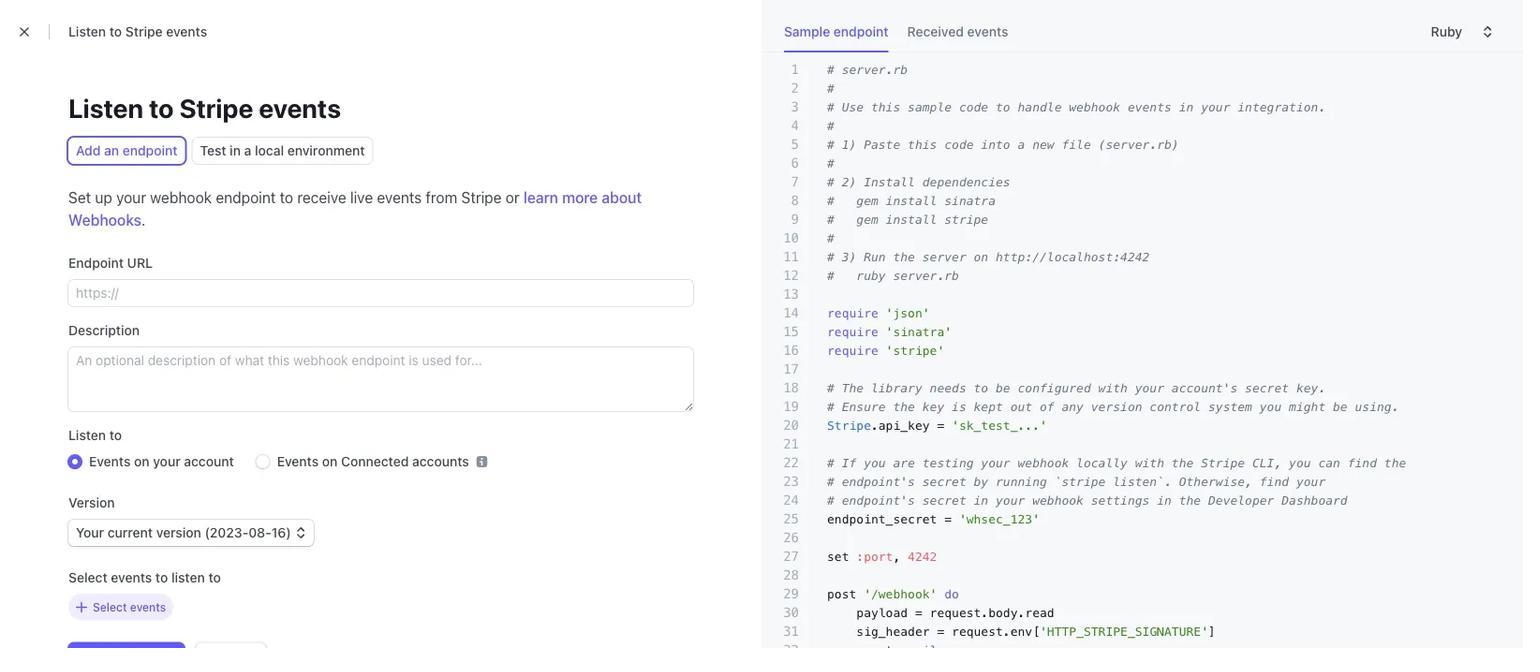 Task type: describe. For each thing, give the bounding box(es) containing it.
dependencies
[[923, 175, 1011, 189]]

learn more about webhooks link
[[68, 189, 642, 229]]

in inside # server.rb # # use this sample code to handle webhook events in your integration. # # 1) paste this code into a new file (server.rb) # # 2) install dependencies #   gem install sinatra #   gem install stripe # # 3) run the server on http://localhost:4242 #   ruby server.rb
[[1179, 100, 1194, 114]]

10 # from the top
[[827, 231, 835, 245]]

account's
[[1172, 381, 1238, 395]]

14 # from the top
[[827, 400, 835, 414]]

if
[[842, 456, 857, 470]]

settings
[[1091, 493, 1150, 507]]

2 vertical spatial endpoint
[[216, 189, 276, 207]]

3 require from the top
[[827, 343, 879, 357]]

webhook inside # server.rb # # use this sample code to handle webhook events in your integration. # # 1) paste this code into a new file (server.rb) # # 2) install dependencies #   gem install sinatra #   gem install stripe # # 3) run the server on http://localhost:4242 #   ruby server.rb
[[1069, 100, 1121, 114]]

integration.
[[1238, 100, 1326, 114]]

learn more about webhooks
[[68, 189, 642, 229]]

sample endpoint
[[784, 24, 889, 39]]

select for select events
[[93, 601, 127, 614]]

1 vertical spatial be
[[1333, 400, 1348, 414]]

file
[[1062, 137, 1091, 151]]

= right sig_header at the right bottom
[[937, 624, 945, 638]]

listen for add an endpoint
[[68, 92, 143, 123]]

system
[[1209, 400, 1253, 414]]

0 vertical spatial be
[[996, 381, 1011, 395]]

version
[[1091, 400, 1143, 414]]

running
[[996, 475, 1047, 489]]

an
[[104, 143, 119, 158]]

2 endpoint's from the top
[[842, 493, 915, 507]]

2 # from the top
[[827, 81, 835, 95]]

1 vertical spatial secret
[[923, 475, 967, 489]]

payload
[[857, 606, 908, 620]]

read
[[1025, 606, 1055, 620]]

the down the using.
[[1385, 456, 1407, 470]]

add an endpoint
[[76, 143, 178, 158]]

3 # from the top
[[827, 100, 835, 114]]

4 # from the top
[[827, 119, 835, 133]]

your left account
[[153, 454, 181, 469]]

in down listen`. at the right
[[1157, 493, 1172, 507]]

key
[[923, 400, 945, 414]]

0 vertical spatial code
[[959, 100, 989, 114]]

1 endpoint's from the top
[[842, 475, 915, 489]]

learn
[[524, 189, 558, 207]]

1 vertical spatial find
[[1260, 475, 1289, 489]]

url
[[127, 255, 153, 271]]

stripe inside # if you are testing your webhook locally with the stripe cli, you can find the # endpoint's secret by running `stripe listen`. otherwise, find your # endpoint's secret in your webhook settings in the developer dashboard endpoint_secret = 'whsec_123'
[[1201, 456, 1245, 470]]

to inside # the library needs to be configured with your account's secret key. # ensure the key is kept out of any version control system you might be using. stripe . api_key = 'sk_test_...'
[[974, 381, 989, 395]]

0 horizontal spatial a
[[244, 143, 251, 158]]

your right up
[[116, 189, 146, 207]]

select for select events to listen to
[[68, 570, 107, 586]]

receive
[[297, 189, 346, 207]]

select events
[[93, 601, 166, 614]]

kept
[[974, 400, 1003, 414]]

https:// text field
[[68, 280, 693, 306]]

env
[[1011, 624, 1033, 638]]

api_key
[[879, 418, 930, 432]]

your up 'whsec_123'
[[996, 493, 1025, 507]]

. inside # the library needs to be configured with your account's secret key. # ensure the key is kept out of any version control system you might be using. stripe . api_key = 'sk_test_...'
[[871, 418, 879, 432]]

1 vertical spatial request
[[952, 624, 1003, 638]]

sig_header
[[857, 624, 930, 638]]

endpoint inside button
[[834, 24, 889, 39]]

listen
[[171, 570, 205, 586]]

paste
[[864, 137, 901, 151]]

needs
[[930, 381, 967, 395]]

1 vertical spatial code
[[945, 137, 974, 151]]

body
[[989, 606, 1018, 620]]

the inside # the library needs to be configured with your account's secret key. # ensure the key is kept out of any version control system you might be using. stripe . api_key = 'sk_test_...'
[[893, 400, 915, 414]]

]
[[1209, 624, 1216, 638]]

post
[[827, 587, 857, 601]]

9 # from the top
[[827, 212, 835, 226]]

using.
[[1355, 400, 1399, 414]]

0 horizontal spatial this
[[871, 100, 901, 114]]

with inside # if you are testing your webhook locally with the stripe cli, you can find the # endpoint's secret by running `stripe listen`. otherwise, find your # endpoint's secret in your webhook settings in the developer dashboard endpoint_secret = 'whsec_123'
[[1135, 456, 1165, 470]]

listen`.
[[1113, 475, 1172, 489]]

select events to listen to
[[68, 570, 221, 586]]

version
[[68, 495, 115, 511]]

secret inside # the library needs to be configured with your account's secret key. # ensure the key is kept out of any version control system you might be using. stripe . api_key = 'sk_test_...'
[[1245, 381, 1289, 395]]

http://localhost:4242
[[996, 250, 1150, 264]]

endpoint
[[68, 255, 124, 271]]

control
[[1150, 400, 1201, 414]]

(server.rb)
[[1099, 137, 1179, 151]]

into
[[981, 137, 1011, 151]]

you inside # the library needs to be configured with your account's secret key. # ensure the key is kept out of any version control system you might be using. stripe . api_key = 'sk_test_...'
[[1260, 400, 1282, 414]]

2 vertical spatial secret
[[923, 493, 967, 507]]

= inside # the library needs to be configured with your account's secret key. # ensure the key is kept out of any version control system you might be using. stripe . api_key = 'sk_test_...'
[[937, 418, 945, 432]]

`stripe
[[1055, 475, 1106, 489]]

set
[[827, 549, 849, 564]]

stripe inside # the library needs to be configured with your account's secret key. # ensure the key is kept out of any version control system you might be using. stripe . api_key = 'sk_test_...'
[[827, 418, 871, 432]]

1 listen from the top
[[68, 24, 106, 39]]

test in a local environment
[[200, 143, 365, 158]]

are
[[893, 456, 915, 470]]

received events
[[907, 24, 1009, 39]]

webhook down test
[[150, 189, 212, 207]]

in down by
[[974, 493, 989, 507]]

events on connected accounts
[[277, 454, 469, 469]]

from
[[426, 189, 457, 207]]

run
[[864, 250, 886, 264]]

account
[[184, 454, 234, 469]]

received events button
[[907, 19, 1020, 52]]

2 horizontal spatial you
[[1289, 456, 1311, 470]]

1 horizontal spatial find
[[1348, 456, 1377, 470]]

# if you are testing your webhook locally with the stripe cli, you can find the # endpoint's secret by running `stripe listen`. otherwise, find your # endpoint's secret in your webhook settings in the developer dashboard endpoint_secret = 'whsec_123'
[[827, 456, 1407, 526]]

library
[[871, 381, 923, 395]]

16 # from the top
[[827, 475, 835, 489]]

is
[[952, 400, 967, 414]]

2 gem from the top
[[857, 212, 879, 226]]

otherwise,
[[1179, 475, 1253, 489]]

out
[[1011, 400, 1033, 414]]

received
[[907, 24, 964, 39]]

install
[[864, 175, 915, 189]]

endpoint url
[[68, 255, 153, 271]]

select events button
[[68, 594, 174, 621]]

0 vertical spatial server.rb
[[842, 62, 908, 76]]

listen for events on your account
[[68, 428, 106, 443]]

in right test
[[230, 143, 241, 158]]

local
[[255, 143, 284, 158]]

new
[[1033, 137, 1055, 151]]

[
[[1033, 624, 1040, 638]]

your inside # the library needs to be configured with your account's secret key. # ensure the key is kept out of any version control system you might be using. stripe . api_key = 'sk_test_...'
[[1135, 381, 1165, 395]]

'sk_test_...'
[[952, 418, 1047, 432]]

= down '/webhook'
[[915, 606, 923, 620]]

use
[[842, 100, 864, 114]]

add
[[76, 143, 101, 158]]

1 gem from the top
[[857, 193, 879, 208]]



Task type: locate. For each thing, give the bounding box(es) containing it.
events
[[166, 24, 207, 39], [967, 24, 1009, 39], [259, 92, 341, 123], [1128, 100, 1172, 114], [377, 189, 422, 207], [111, 570, 152, 586], [130, 601, 166, 614]]

the down otherwise,
[[1179, 493, 1201, 507]]

0 vertical spatial listen
[[68, 24, 106, 39]]

:port
[[857, 549, 893, 564]]

11 # from the top
[[827, 250, 835, 264]]

accounts
[[412, 454, 469, 469]]

1 # from the top
[[827, 62, 835, 76]]

server
[[923, 250, 967, 264]]

with up listen`. at the right
[[1135, 456, 1165, 470]]

events for events on connected accounts
[[277, 454, 319, 469]]

you left can
[[1289, 456, 1311, 470]]

1 horizontal spatial a
[[1018, 137, 1025, 151]]

a inside # server.rb # # use this sample code to handle webhook events in your integration. # # 1) paste this code into a new file (server.rb) # # 2) install dependencies #   gem install sinatra #   gem install stripe # # 3) run the server on http://localhost:4242 #   ruby server.rb
[[1018, 137, 1025, 151]]

select
[[68, 570, 107, 586], [93, 601, 127, 614]]

webhook up file
[[1069, 100, 1121, 114]]

a left the new
[[1018, 137, 1025, 151]]

listen
[[68, 24, 106, 39], [68, 92, 143, 123], [68, 428, 106, 443]]

'stripe'
[[886, 343, 945, 357]]

0 vertical spatial secret
[[1245, 381, 1289, 395]]

1 vertical spatial listen
[[68, 92, 143, 123]]

webhook down `stripe
[[1033, 493, 1084, 507]]

= inside # if you are testing your webhook locally with the stripe cli, you can find the # endpoint's secret by running `stripe listen`. otherwise, find your # endpoint's secret in your webhook settings in the developer dashboard endpoint_secret = 'whsec_123'
[[945, 512, 952, 526]]

0 vertical spatial with
[[1099, 381, 1128, 395]]

by
[[974, 475, 989, 489]]

5 # from the top
[[827, 137, 835, 151]]

select down select events to listen to
[[93, 601, 127, 614]]

1 vertical spatial install
[[886, 212, 937, 226]]

endpoint's up endpoint_secret
[[842, 493, 915, 507]]

0 vertical spatial install
[[886, 193, 937, 208]]

.
[[141, 211, 146, 229], [871, 418, 879, 432], [981, 606, 989, 620], [1018, 606, 1025, 620], [1003, 624, 1011, 638]]

0 horizontal spatial on
[[134, 454, 150, 469]]

events for events on your account
[[89, 454, 131, 469]]

set :port , 4242
[[827, 549, 937, 564]]

your inside # server.rb # # use this sample code to handle webhook events in your integration. # # 1) paste this code into a new file (server.rb) # # 2) install dependencies #   gem install sinatra #   gem install stripe # # 3) run the server on http://localhost:4242 #   ruby server.rb
[[1201, 100, 1231, 114]]

2 install from the top
[[886, 212, 937, 226]]

gem up run
[[857, 212, 879, 226]]

environment
[[287, 143, 365, 158]]

can
[[1319, 456, 1341, 470]]

you
[[1260, 400, 1282, 414], [864, 456, 886, 470], [1289, 456, 1311, 470]]

1 require from the top
[[827, 306, 879, 320]]

code left 'into'
[[945, 137, 974, 151]]

0 horizontal spatial be
[[996, 381, 1011, 395]]

1 horizontal spatial events
[[277, 454, 319, 469]]

the up api_key
[[893, 400, 915, 414]]

2 vertical spatial listen
[[68, 428, 106, 443]]

dashboard
[[1282, 493, 1348, 507]]

on
[[974, 250, 989, 264], [134, 454, 150, 469], [322, 454, 338, 469]]

tab list containing sample endpoint
[[784, 19, 1027, 52]]

2 require from the top
[[827, 325, 879, 339]]

more
[[562, 189, 598, 207]]

An optional description of what this webhook endpoint is used for... text field
[[68, 348, 693, 411]]

1 vertical spatial server.rb
[[893, 268, 959, 282]]

= left 'whsec_123'
[[945, 512, 952, 526]]

with up 'version'
[[1099, 381, 1128, 395]]

the inside # server.rb # # use this sample code to handle webhook events in your integration. # # 1) paste this code into a new file (server.rb) # # 2) install dependencies #   gem install sinatra #   gem install stripe # # 3) run the server on http://localhost:4242 #   ruby server.rb
[[893, 250, 915, 264]]

= down key
[[937, 418, 945, 432]]

1 horizontal spatial you
[[1260, 400, 1282, 414]]

your up by
[[981, 456, 1011, 470]]

3)
[[842, 250, 857, 264]]

the
[[893, 250, 915, 264], [893, 400, 915, 414], [1172, 456, 1194, 470], [1385, 456, 1407, 470], [1179, 493, 1201, 507]]

webhooks
[[68, 211, 141, 229]]

0 horizontal spatial with
[[1099, 381, 1128, 395]]

handle
[[1018, 100, 1062, 114]]

cli,
[[1253, 456, 1282, 470]]

sample
[[784, 24, 830, 39]]

live
[[350, 189, 373, 207]]

on right the server
[[974, 250, 989, 264]]

'/webhook'
[[864, 587, 937, 601]]

any
[[1062, 400, 1084, 414]]

2 listen from the top
[[68, 92, 143, 123]]

on for events on your account
[[134, 454, 150, 469]]

events on your account
[[89, 454, 234, 469]]

0 horizontal spatial find
[[1260, 475, 1289, 489]]

12 # from the top
[[827, 268, 835, 282]]

1 vertical spatial endpoint's
[[842, 493, 915, 507]]

require 'json' require 'sinatra' require 'stripe'
[[827, 306, 952, 357]]

up
[[95, 189, 112, 207]]

2 events from the left
[[277, 454, 319, 469]]

0 horizontal spatial endpoint
[[123, 143, 178, 158]]

1 vertical spatial with
[[1135, 456, 1165, 470]]

find right can
[[1348, 456, 1377, 470]]

stripe
[[125, 24, 163, 39], [179, 92, 253, 123], [461, 189, 502, 207], [827, 418, 871, 432], [1201, 456, 1245, 470]]

tab list
[[784, 19, 1027, 52]]

gem down 2)
[[857, 193, 879, 208]]

server.rb up the use
[[842, 62, 908, 76]]

be right "might"
[[1333, 400, 1348, 414]]

the
[[842, 381, 864, 395]]

connected
[[341, 454, 409, 469]]

endpoint down local
[[216, 189, 276, 207]]

0 vertical spatial gem
[[857, 193, 879, 208]]

13 # from the top
[[827, 381, 835, 395]]

4242
[[908, 549, 937, 564]]

a left local
[[244, 143, 251, 158]]

do
[[945, 587, 959, 601]]

0 horizontal spatial you
[[864, 456, 886, 470]]

'json'
[[886, 306, 930, 320]]

2 horizontal spatial on
[[974, 250, 989, 264]]

'whsec_123'
[[959, 512, 1040, 526]]

,
[[893, 549, 901, 564]]

your up the control
[[1135, 381, 1165, 395]]

testing
[[923, 456, 974, 470]]

this right the use
[[871, 100, 901, 114]]

to inside # server.rb # # use this sample code to handle webhook events in your integration. # # 1) paste this code into a new file (server.rb) # # 2) install dependencies #   gem install sinatra #   gem install stripe # # 3) run the server on http://localhost:4242 #   ruby server.rb
[[996, 100, 1011, 114]]

6 # from the top
[[827, 156, 835, 170]]

1 horizontal spatial be
[[1333, 400, 1348, 414]]

locally
[[1077, 456, 1128, 470]]

sample
[[908, 100, 952, 114]]

0 vertical spatial select
[[68, 570, 107, 586]]

find down cli,
[[1260, 475, 1289, 489]]

server.rb down the server
[[893, 268, 959, 282]]

1 vertical spatial gem
[[857, 212, 879, 226]]

on left connected
[[322, 454, 338, 469]]

configured
[[1018, 381, 1091, 395]]

endpoint right an on the top left
[[123, 143, 178, 158]]

on left account
[[134, 454, 150, 469]]

endpoint
[[834, 24, 889, 39], [123, 143, 178, 158], [216, 189, 276, 207]]

test
[[200, 143, 226, 158]]

sample endpoint button
[[784, 19, 900, 52]]

1 events from the left
[[89, 454, 131, 469]]

request down body
[[952, 624, 1003, 638]]

or
[[506, 189, 520, 207]]

request
[[930, 606, 981, 620], [952, 624, 1003, 638]]

endpoint's down are
[[842, 475, 915, 489]]

set
[[68, 189, 91, 207]]

1 horizontal spatial endpoint
[[216, 189, 276, 207]]

0 horizontal spatial events
[[89, 454, 131, 469]]

with inside # the library needs to be configured with your account's secret key. # ensure the key is kept out of any version control system you might be using. stripe . api_key = 'sk_test_...'
[[1099, 381, 1128, 395]]

ruby
[[857, 268, 886, 282]]

select inside button
[[93, 601, 127, 614]]

1 listen to stripe events from the top
[[68, 24, 207, 39]]

be up the kept
[[996, 381, 1011, 395]]

description
[[68, 323, 140, 338]]

your
[[1201, 100, 1231, 114], [116, 189, 146, 207], [1135, 381, 1165, 395], [153, 454, 181, 469], [981, 456, 1011, 470], [1297, 475, 1326, 489], [996, 493, 1025, 507]]

0 vertical spatial find
[[1348, 456, 1377, 470]]

0 vertical spatial request
[[930, 606, 981, 620]]

0 vertical spatial endpoint
[[834, 24, 889, 39]]

7 # from the top
[[827, 175, 835, 189]]

17 # from the top
[[827, 493, 835, 507]]

on inside # server.rb # # use this sample code to handle webhook events in your integration. # # 1) paste this code into a new file (server.rb) # # 2) install dependencies #   gem install sinatra #   gem install stripe # # 3) run the server on http://localhost:4242 #   ruby server.rb
[[974, 250, 989, 264]]

'http_stripe_signature'
[[1040, 624, 1209, 638]]

set up your webhook endpoint to receive live events from stripe or
[[68, 189, 524, 207]]

events down listen to
[[89, 454, 131, 469]]

2 vertical spatial require
[[827, 343, 879, 357]]

you left "might"
[[1260, 400, 1282, 414]]

you right if in the bottom of the page
[[864, 456, 886, 470]]

# server.rb # # use this sample code to handle webhook events in your integration. # # 1) paste this code into a new file (server.rb) # # 2) install dependencies #   gem install sinatra #   gem install stripe # # 3) run the server on http://localhost:4242 #   ruby server.rb
[[827, 62, 1326, 282]]

'sinatra'
[[886, 325, 952, 339]]

3 listen from the top
[[68, 428, 106, 443]]

your left integration.
[[1201, 100, 1231, 114]]

select up select events button
[[68, 570, 107, 586]]

code up 'into'
[[959, 100, 989, 114]]

8 # from the top
[[827, 193, 835, 208]]

about
[[602, 189, 642, 207]]

might
[[1289, 400, 1326, 414]]

events inside # server.rb # # use this sample code to handle webhook events in your integration. # # 1) paste this code into a new file (server.rb) # # 2) install dependencies #   gem install sinatra #   gem install stripe # # 3) run the server on http://localhost:4242 #   ruby server.rb
[[1128, 100, 1172, 114]]

this down the sample
[[908, 137, 937, 151]]

request down do
[[930, 606, 981, 620]]

2 listen to stripe events from the top
[[68, 92, 341, 123]]

ensure
[[842, 400, 886, 414]]

endpoint_secret
[[827, 512, 937, 526]]

0 vertical spatial require
[[827, 306, 879, 320]]

1 horizontal spatial on
[[322, 454, 338, 469]]

1 install from the top
[[886, 193, 937, 208]]

0 vertical spatial this
[[871, 100, 901, 114]]

on for events on connected accounts
[[322, 454, 338, 469]]

the up otherwise,
[[1172, 456, 1194, 470]]

key.
[[1297, 381, 1326, 395]]

1 vertical spatial listen to stripe events
[[68, 92, 341, 123]]

1 vertical spatial select
[[93, 601, 127, 614]]

1 vertical spatial require
[[827, 325, 879, 339]]

your up dashboard
[[1297, 475, 1326, 489]]

0 vertical spatial listen to stripe events
[[68, 24, 207, 39]]

0 vertical spatial endpoint's
[[842, 475, 915, 489]]

in up (server.rb)
[[1179, 100, 1194, 114]]

1 vertical spatial endpoint
[[123, 143, 178, 158]]

of
[[1040, 400, 1055, 414]]

1 horizontal spatial with
[[1135, 456, 1165, 470]]

15 # from the top
[[827, 456, 835, 470]]

secret
[[1245, 381, 1289, 395], [923, 475, 967, 489], [923, 493, 967, 507]]

2 horizontal spatial endpoint
[[834, 24, 889, 39]]

stripe
[[945, 212, 989, 226]]

listen to
[[68, 428, 122, 443]]

1 vertical spatial this
[[908, 137, 937, 151]]

this
[[871, 100, 901, 114], [908, 137, 937, 151]]

with
[[1099, 381, 1128, 395], [1135, 456, 1165, 470]]

the right run
[[893, 250, 915, 264]]

1 horizontal spatial this
[[908, 137, 937, 151]]

events left connected
[[277, 454, 319, 469]]

1)
[[842, 137, 857, 151]]

endpoint right "sample"
[[834, 24, 889, 39]]

webhook up running
[[1018, 456, 1069, 470]]



Task type: vqa. For each thing, say whether or not it's contained in the screenshot.
Test mode Checkbox
no



